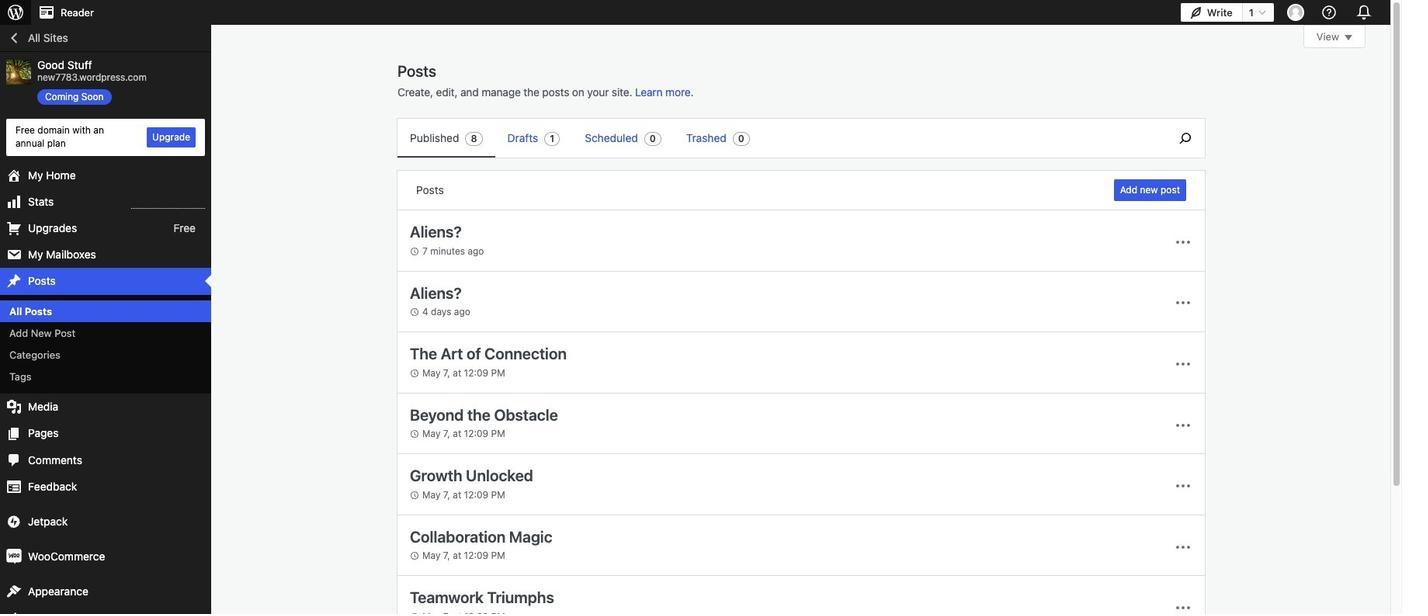 Task type: describe. For each thing, give the bounding box(es) containing it.
1 toggle menu image from the top
[[1174, 355, 1193, 373]]

manage your sites image
[[6, 3, 25, 22]]

3 toggle menu image from the top
[[1174, 538, 1193, 556]]

4 toggle menu image from the top
[[1174, 599, 1193, 614]]

3 toggle menu image from the top
[[1174, 416, 1193, 434]]

closed image
[[1345, 35, 1352, 40]]

2 img image from the top
[[6, 549, 22, 565]]

highest hourly views 0 image
[[131, 199, 205, 209]]

help image
[[1320, 3, 1339, 22]]

1 toggle menu image from the top
[[1174, 233, 1193, 251]]



Task type: locate. For each thing, give the bounding box(es) containing it.
1 vertical spatial toggle menu image
[[1174, 477, 1193, 495]]

1 img image from the top
[[6, 514, 22, 530]]

toggle menu image
[[1174, 233, 1193, 251], [1174, 294, 1193, 312], [1174, 416, 1193, 434], [1174, 599, 1193, 614]]

menu
[[398, 119, 1158, 158]]

img image
[[6, 514, 22, 530], [6, 549, 22, 565]]

main content
[[397, 25, 1366, 614]]

None search field
[[1166, 119, 1205, 158]]

my profile image
[[1287, 4, 1304, 21]]

0 vertical spatial toggle menu image
[[1174, 355, 1193, 373]]

2 vertical spatial toggle menu image
[[1174, 538, 1193, 556]]

manage your notifications image
[[1353, 2, 1375, 23]]

toggle menu image
[[1174, 355, 1193, 373], [1174, 477, 1193, 495], [1174, 538, 1193, 556]]

2 toggle menu image from the top
[[1174, 477, 1193, 495]]

1 vertical spatial img image
[[6, 549, 22, 565]]

2 toggle menu image from the top
[[1174, 294, 1193, 312]]

0 vertical spatial img image
[[6, 514, 22, 530]]



